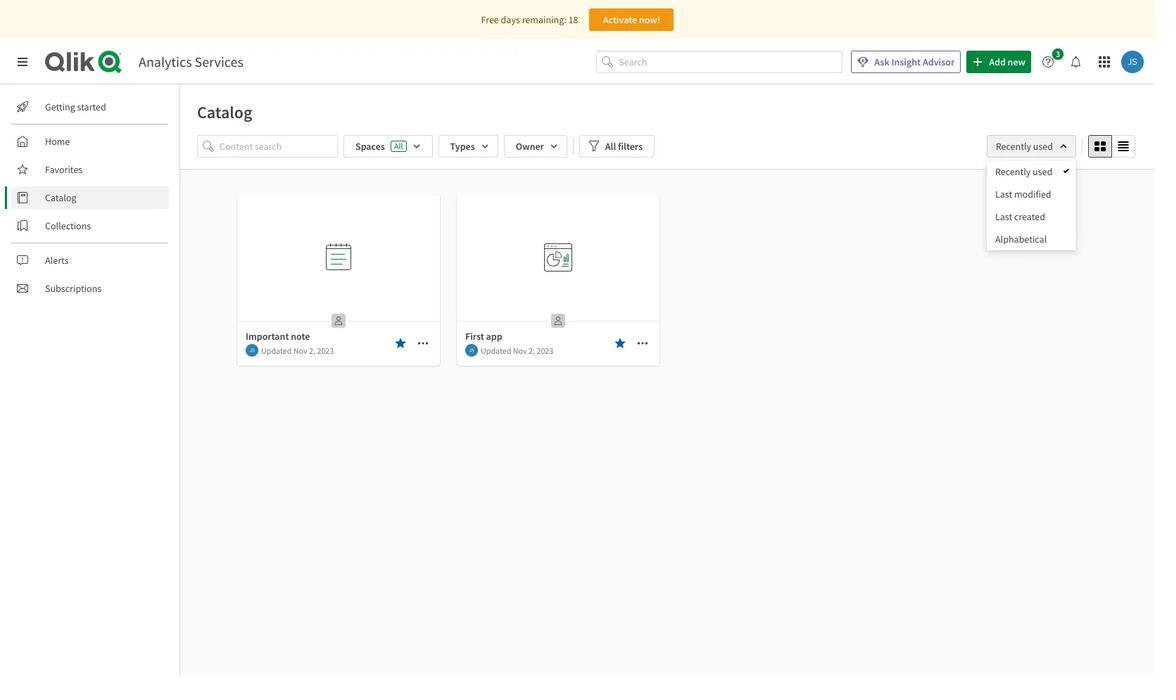 Task type: vqa. For each thing, say whether or not it's contained in the screenshot.
Personal element
yes



Task type: locate. For each thing, give the bounding box(es) containing it.
last created option
[[987, 206, 1077, 228]]

used up recently used "option"
[[1033, 140, 1053, 153]]

updated down important note
[[261, 345, 292, 356]]

0 horizontal spatial 2023
[[317, 345, 334, 356]]

analytics services
[[139, 53, 243, 70]]

used for recently used field
[[1033, 140, 1053, 153]]

last
[[996, 188, 1013, 201], [996, 211, 1013, 223]]

1 horizontal spatial updated
[[481, 345, 511, 356]]

analytics services element
[[139, 53, 243, 70]]

jacob simon element down important
[[246, 344, 258, 357]]

jacob simon image down important
[[246, 344, 258, 357]]

recently used
[[996, 140, 1053, 153], [996, 165, 1053, 178]]

2 remove from favorites image from the left
[[615, 338, 626, 349]]

updated
[[261, 345, 292, 356], [481, 345, 511, 356]]

0 horizontal spatial 2,
[[309, 345, 315, 356]]

updated nov 2, 2023 down app
[[481, 345, 554, 356]]

free
[[481, 13, 499, 26]]

0 vertical spatial last
[[996, 188, 1013, 201]]

last modified option
[[987, 183, 1077, 206]]

1 horizontal spatial 2023
[[537, 345, 554, 356]]

1 horizontal spatial nov
[[513, 345, 527, 356]]

personal element right app
[[547, 310, 570, 332]]

1 used from the top
[[1033, 140, 1053, 153]]

2, for note
[[309, 345, 315, 356]]

analytics
[[139, 53, 192, 70]]

recently inside "option"
[[996, 165, 1031, 178]]

alphabetical option
[[987, 228, 1077, 251]]

2 last from the top
[[996, 211, 1013, 223]]

Content search text field
[[220, 135, 338, 158]]

2 used from the top
[[1033, 165, 1053, 178]]

2 updated nov 2, 2023 from the left
[[481, 345, 554, 356]]

recently for recently used field
[[996, 140, 1031, 153]]

1 last from the top
[[996, 188, 1013, 201]]

jacob simon element for important
[[246, 344, 258, 357]]

1 jacob simon element from the left
[[246, 344, 258, 357]]

updated nov 2, 2023 for note
[[261, 345, 334, 356]]

2 updated from the left
[[481, 345, 511, 356]]

catalog down favorites
[[45, 192, 76, 204]]

2, for app
[[529, 345, 535, 356]]

list box containing recently used
[[987, 161, 1077, 251]]

home link
[[11, 130, 169, 153]]

activate now! link
[[590, 8, 674, 31]]

2 jacob simon element from the left
[[465, 344, 478, 357]]

updated down app
[[481, 345, 511, 356]]

nov
[[293, 345, 307, 356], [513, 345, 527, 356]]

catalog inside 'catalog' link
[[45, 192, 76, 204]]

1 updated from the left
[[261, 345, 292, 356]]

used inside field
[[1033, 140, 1053, 153]]

Search text field
[[619, 50, 843, 73]]

1 vertical spatial last
[[996, 211, 1013, 223]]

recently used up recently used "option"
[[996, 140, 1053, 153]]

created
[[1015, 211, 1046, 223]]

started
[[77, 101, 106, 113]]

1 remove from favorites image from the left
[[395, 338, 406, 349]]

personal element right note at the left of the page
[[327, 310, 350, 332]]

0 horizontal spatial jacob simon image
[[246, 344, 258, 357]]

recently used inside "option"
[[996, 165, 1053, 178]]

jacob simon image down first
[[465, 344, 478, 357]]

recently up last modified
[[996, 165, 1031, 178]]

list box
[[987, 161, 1077, 251]]

2 personal element from the left
[[547, 310, 570, 332]]

last up last created
[[996, 188, 1013, 201]]

close sidebar menu image
[[17, 56, 28, 68]]

1 horizontal spatial personal element
[[547, 310, 570, 332]]

1 horizontal spatial remove from favorites image
[[615, 338, 626, 349]]

last for last created
[[996, 211, 1013, 223]]

activate now!
[[603, 13, 661, 26]]

remove from favorites image
[[395, 338, 406, 349], [615, 338, 626, 349]]

1 vertical spatial recently used
[[996, 165, 1053, 178]]

0 horizontal spatial updated
[[261, 345, 292, 356]]

1 updated nov 2, 2023 from the left
[[261, 345, 334, 356]]

2 recently from the top
[[996, 165, 1031, 178]]

recently inside field
[[996, 140, 1031, 153]]

2 nov from the left
[[513, 345, 527, 356]]

recently used inside field
[[996, 140, 1053, 153]]

last modified
[[996, 188, 1052, 201]]

18
[[569, 13, 578, 26]]

remove from favorites image for app
[[615, 338, 626, 349]]

personal element for important note
[[327, 310, 350, 332]]

jacob simon element
[[246, 344, 258, 357], [465, 344, 478, 357]]

0 horizontal spatial nov
[[293, 345, 307, 356]]

recently
[[996, 140, 1031, 153], [996, 165, 1031, 178]]

advisor
[[923, 56, 955, 68]]

jacob simon image
[[246, 344, 258, 357], [465, 344, 478, 357]]

used inside "option"
[[1033, 165, 1053, 178]]

1 horizontal spatial updated nov 2, 2023
[[481, 345, 554, 356]]

collections
[[45, 220, 91, 232]]

1 horizontal spatial catalog
[[197, 101, 252, 123]]

recently used up last modified
[[996, 165, 1053, 178]]

recently used for recently used field
[[996, 140, 1053, 153]]

catalog link
[[11, 187, 169, 209]]

0 horizontal spatial jacob simon element
[[246, 344, 258, 357]]

1 vertical spatial catalog
[[45, 192, 76, 204]]

recently up recently used "option"
[[996, 140, 1031, 153]]

last inside option
[[996, 211, 1013, 223]]

2 2, from the left
[[529, 345, 535, 356]]

2023
[[317, 345, 334, 356], [537, 345, 554, 356]]

updated nov 2, 2023 for app
[[481, 345, 554, 356]]

2023 for important note
[[317, 345, 334, 356]]

2 recently used from the top
[[996, 165, 1053, 178]]

last left created
[[996, 211, 1013, 223]]

0 vertical spatial recently used
[[996, 140, 1053, 153]]

catalog
[[197, 101, 252, 123], [45, 192, 76, 204]]

2 2023 from the left
[[537, 345, 554, 356]]

1 horizontal spatial jacob simon image
[[465, 344, 478, 357]]

nov for app
[[513, 345, 527, 356]]

1 horizontal spatial jacob simon element
[[465, 344, 478, 357]]

0 vertical spatial used
[[1033, 140, 1053, 153]]

getting
[[45, 101, 75, 113]]

0 horizontal spatial personal element
[[327, 310, 350, 332]]

Recently used field
[[987, 135, 1077, 158]]

1 2023 from the left
[[317, 345, 334, 356]]

used
[[1033, 140, 1053, 153], [1033, 165, 1053, 178]]

first
[[465, 330, 484, 343]]

1 horizontal spatial 2,
[[529, 345, 535, 356]]

navigation pane element
[[0, 90, 180, 306]]

0 horizontal spatial remove from favorites image
[[395, 338, 406, 349]]

1 personal element from the left
[[327, 310, 350, 332]]

2,
[[309, 345, 315, 356], [529, 345, 535, 356]]

remaining:
[[522, 13, 567, 26]]

recently used option
[[987, 161, 1077, 183]]

favorites link
[[11, 158, 169, 181]]

last created
[[996, 211, 1046, 223]]

1 nov from the left
[[293, 345, 307, 356]]

1 2, from the left
[[309, 345, 315, 356]]

recently used for recently used "option"
[[996, 165, 1053, 178]]

last inside option
[[996, 188, 1013, 201]]

0 horizontal spatial catalog
[[45, 192, 76, 204]]

1 vertical spatial recently
[[996, 165, 1031, 178]]

1 recently from the top
[[996, 140, 1031, 153]]

updated nov 2, 2023
[[261, 345, 334, 356], [481, 345, 554, 356]]

subscriptions
[[45, 282, 102, 295]]

jacob simon element down first
[[465, 344, 478, 357]]

home
[[45, 135, 70, 148]]

1 recently used from the top
[[996, 140, 1053, 153]]

2023 for first app
[[537, 345, 554, 356]]

catalog down services
[[197, 101, 252, 123]]

personal element
[[327, 310, 350, 332], [547, 310, 570, 332]]

0 vertical spatial recently
[[996, 140, 1031, 153]]

used up modified
[[1033, 165, 1053, 178]]

1 vertical spatial used
[[1033, 165, 1053, 178]]

filters region
[[0, 0, 1155, 677]]

2 jacob simon image from the left
[[465, 344, 478, 357]]

searchbar element
[[597, 50, 843, 73]]

1 jacob simon image from the left
[[246, 344, 258, 357]]

updated nov 2, 2023 down note at the left of the page
[[261, 345, 334, 356]]

0 horizontal spatial updated nov 2, 2023
[[261, 345, 334, 356]]



Task type: describe. For each thing, give the bounding box(es) containing it.
modified
[[1015, 188, 1052, 201]]

alerts link
[[11, 249, 169, 272]]

last for last modified
[[996, 188, 1013, 201]]

free days remaining: 18
[[481, 13, 578, 26]]

jacob simon image for important note
[[246, 344, 258, 357]]

used for recently used "option"
[[1033, 165, 1053, 178]]

ask insight advisor button
[[851, 51, 961, 73]]

remove from favorites image for note
[[395, 338, 406, 349]]

updated for note
[[261, 345, 292, 356]]

jacob simon element for first
[[465, 344, 478, 357]]

jacob simon image for first app
[[465, 344, 478, 357]]

getting started
[[45, 101, 106, 113]]

insight
[[892, 56, 921, 68]]

services
[[195, 53, 243, 70]]

ask
[[875, 56, 890, 68]]

important note
[[246, 330, 310, 343]]

getting started link
[[11, 96, 169, 118]]

alerts
[[45, 254, 69, 267]]

personal element for first app
[[547, 310, 570, 332]]

list box inside 'filters' region
[[987, 161, 1077, 251]]

collections link
[[11, 215, 169, 237]]

ask insight advisor
[[875, 56, 955, 68]]

activate
[[603, 13, 637, 26]]

important
[[246, 330, 289, 343]]

alphabetical
[[996, 233, 1047, 246]]

nov for note
[[293, 345, 307, 356]]

switch view group
[[1088, 135, 1136, 158]]

days
[[501, 13, 520, 26]]

0 vertical spatial catalog
[[197, 101, 252, 123]]

subscriptions link
[[11, 277, 169, 300]]

note
[[291, 330, 310, 343]]

updated for app
[[481, 345, 511, 356]]

favorites
[[45, 163, 83, 176]]

recently for recently used "option"
[[996, 165, 1031, 178]]

now!
[[639, 13, 661, 26]]

app
[[486, 330, 502, 343]]

first app
[[465, 330, 502, 343]]



